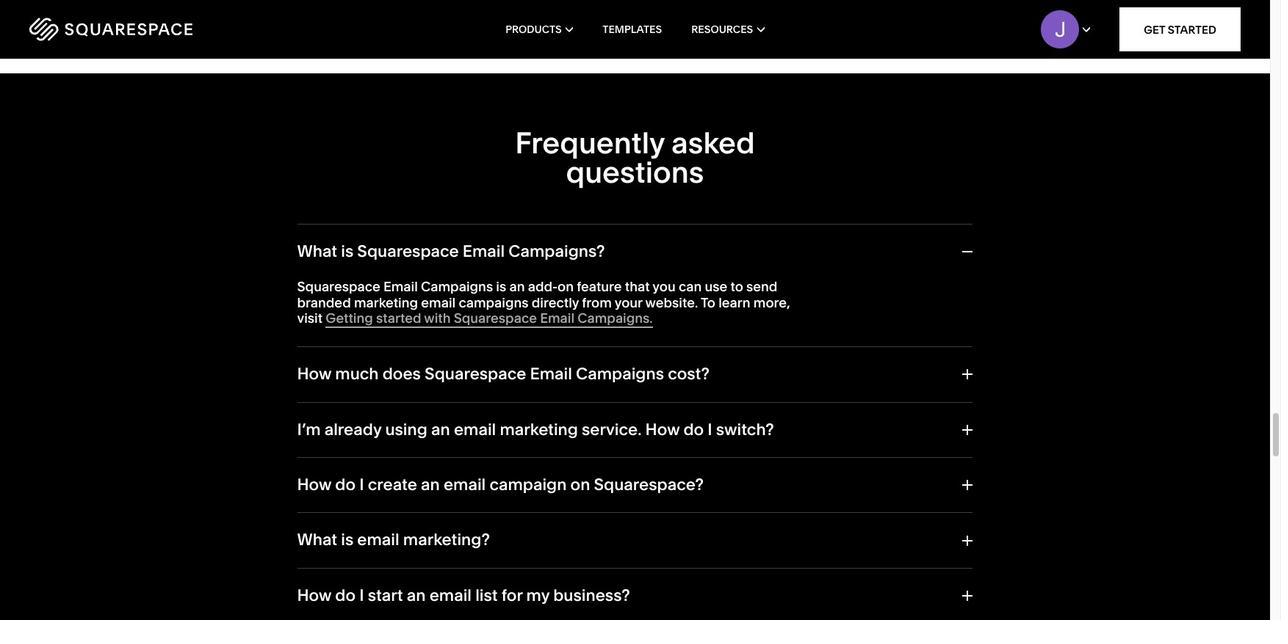 Task type: vqa. For each thing, say whether or not it's contained in the screenshot.
Emmeline image
no



Task type: describe. For each thing, give the bounding box(es) containing it.
resources button
[[692, 0, 765, 59]]

visit
[[297, 310, 323, 327]]

business?
[[554, 586, 630, 606]]

much
[[335, 365, 379, 385]]

my
[[527, 586, 550, 606]]

an right using
[[431, 420, 450, 440]]

1 vertical spatial marketing
[[500, 420, 578, 440]]

squarespace logo image
[[29, 18, 193, 41]]

an for is
[[510, 279, 525, 296]]

send
[[747, 279, 778, 296]]

email inside the squarespace email campaigns is an add-on feature that you can use to send branded marketing email campaigns directly from your website. to learn more, visit
[[421, 295, 456, 311]]

frequently
[[515, 125, 665, 161]]

how do i create an email campaign on squarespace?
[[297, 475, 704, 495]]

start
[[368, 586, 403, 606]]

0 vertical spatial do
[[684, 420, 704, 440]]

resources
[[692, 23, 753, 36]]

marketing?
[[403, 531, 490, 551]]

marketing inside the squarespace email campaigns is an add-on feature that you can use to send branded marketing email campaigns directly from your website. to learn more, visit
[[354, 295, 418, 311]]

list
[[476, 586, 498, 606]]

squarespace up how much does squarespace email campaigns cost?
[[454, 310, 537, 327]]

i'm already using an email marketing service. how do i switch?
[[297, 420, 774, 440]]

do for how do i start an email list for my business?
[[335, 586, 356, 606]]

is inside the squarespace email campaigns is an add-on feature that you can use to send branded marketing email campaigns directly from your website. to learn more, visit
[[496, 279, 506, 296]]

on inside the squarespace email campaigns is an add-on feature that you can use to send branded marketing email campaigns directly from your website. to learn more, visit
[[558, 279, 574, 296]]

feature
[[577, 279, 622, 296]]

to
[[701, 295, 716, 311]]

1 vertical spatial on
[[571, 475, 590, 495]]

service.
[[582, 420, 642, 440]]

more,
[[754, 295, 790, 311]]

how right service.
[[646, 420, 680, 440]]

templates link
[[603, 0, 662, 59]]

products
[[506, 23, 562, 36]]

how for how do i create an email campaign on squarespace?
[[297, 475, 332, 495]]

started
[[1168, 22, 1217, 36]]

email up i'm already using an email marketing service. how do i switch?
[[530, 365, 572, 385]]

i'm
[[297, 420, 321, 440]]

frequently asked questions
[[515, 125, 755, 190]]

email up campaigns
[[463, 242, 505, 262]]

campaigns.
[[578, 310, 653, 327]]

get started
[[1144, 22, 1217, 36]]

email up start
[[357, 531, 400, 551]]

your
[[615, 295, 643, 311]]

get started link
[[1120, 7, 1241, 51]]

i for how do i start an email list for my business?
[[359, 586, 364, 606]]

email up how do i create an email campaign on squarespace?
[[454, 420, 496, 440]]

how do i start an email list for my business?
[[297, 586, 630, 606]]



Task type: locate. For each thing, give the bounding box(es) containing it.
on
[[558, 279, 574, 296], [571, 475, 590, 495]]

is
[[341, 242, 354, 262], [496, 279, 506, 296], [341, 531, 354, 551]]

2 vertical spatial is
[[341, 531, 354, 551]]

using
[[385, 420, 428, 440]]

i
[[708, 420, 713, 440], [359, 475, 364, 495], [359, 586, 364, 606]]

marketing up campaign
[[500, 420, 578, 440]]

2 vertical spatial do
[[335, 586, 356, 606]]

an for create
[[421, 475, 440, 495]]

email down add-
[[540, 310, 575, 327]]

cost?
[[668, 365, 710, 385]]

1 vertical spatial campaigns
[[576, 365, 664, 385]]

2 what from the top
[[297, 531, 337, 551]]

does
[[383, 365, 421, 385]]

directly
[[532, 295, 579, 311]]

how left start
[[297, 586, 332, 606]]

to
[[731, 279, 744, 296]]

marketing
[[354, 295, 418, 311], [500, 420, 578, 440]]

1 horizontal spatial marketing
[[500, 420, 578, 440]]

getting started with squarespace email campaigns. link
[[326, 310, 653, 329]]

is for what is squarespace email campaigns?
[[341, 242, 354, 262]]

campaigns down campaigns.
[[576, 365, 664, 385]]

is for what is email marketing?
[[341, 531, 354, 551]]

getting
[[326, 310, 373, 327]]

add-
[[528, 279, 558, 296]]

i left the create
[[359, 475, 364, 495]]

an for start
[[407, 586, 426, 606]]

0 vertical spatial marketing
[[354, 295, 418, 311]]

learn
[[719, 295, 751, 311]]

0 horizontal spatial campaigns
[[421, 279, 493, 296]]

email
[[421, 295, 456, 311], [454, 420, 496, 440], [444, 475, 486, 495], [357, 531, 400, 551], [430, 586, 472, 606]]

squarespace
[[357, 242, 459, 262], [297, 279, 380, 296], [454, 310, 537, 327], [425, 365, 526, 385]]

an
[[510, 279, 525, 296], [431, 420, 450, 440], [421, 475, 440, 495], [407, 586, 426, 606]]

campaigns down what is squarespace email campaigns?
[[421, 279, 493, 296]]

how down i'm
[[297, 475, 332, 495]]

website.
[[646, 295, 698, 311]]

do left switch?
[[684, 420, 704, 440]]

squarespace inside the squarespace email campaigns is an add-on feature that you can use to send branded marketing email campaigns directly from your website. to learn more, visit
[[297, 279, 380, 296]]

squarespace down getting started with squarespace email campaigns. link
[[425, 365, 526, 385]]

get
[[1144, 22, 1166, 36]]

marketing left 'with'
[[354, 295, 418, 311]]

1 vertical spatial what
[[297, 531, 337, 551]]

email left the list
[[430, 586, 472, 606]]

1 vertical spatial do
[[335, 475, 356, 495]]

asked
[[672, 125, 755, 161]]

1 vertical spatial is
[[496, 279, 506, 296]]

email up started
[[384, 279, 418, 296]]

0 vertical spatial i
[[708, 420, 713, 440]]

i for how do i create an email campaign on squarespace?
[[359, 475, 364, 495]]

campaigns?
[[509, 242, 605, 262]]

1 vertical spatial i
[[359, 475, 364, 495]]

products button
[[506, 0, 573, 59]]

branded
[[297, 295, 351, 311]]

an left add-
[[510, 279, 525, 296]]

what is email marketing?
[[297, 531, 490, 551]]

squarespace email campaigns is an add-on feature that you can use to send branded marketing email campaigns directly from your website. to learn more, visit
[[297, 279, 790, 327]]

0 horizontal spatial marketing
[[354, 295, 418, 311]]

squarespace?
[[594, 475, 704, 495]]

2 vertical spatial i
[[359, 586, 364, 606]]

getting started with squarespace email campaigns.
[[326, 310, 653, 327]]

email
[[463, 242, 505, 262], [384, 279, 418, 296], [540, 310, 575, 327], [530, 365, 572, 385]]

do for how do i create an email campaign on squarespace?
[[335, 475, 356, 495]]

campaigns
[[459, 295, 529, 311]]

what is squarespace email campaigns?
[[297, 242, 605, 262]]

templates
[[603, 23, 662, 36]]

use
[[705, 279, 728, 296]]

email up marketing?
[[444, 475, 486, 495]]

email down what is squarespace email campaigns?
[[421, 295, 456, 311]]

with
[[424, 310, 451, 327]]

already
[[325, 420, 382, 440]]

do left start
[[335, 586, 356, 606]]

campaign
[[490, 475, 567, 495]]

for
[[502, 586, 523, 606]]

from
[[582, 295, 612, 311]]

on right campaign
[[571, 475, 590, 495]]

on left feature
[[558, 279, 574, 296]]

create
[[368, 475, 417, 495]]

an inside the squarespace email campaigns is an add-on feature that you can use to send branded marketing email campaigns directly from your website. to learn more, visit
[[510, 279, 525, 296]]

how much does squarespace email campaigns cost?
[[297, 365, 710, 385]]

campaigns inside the squarespace email campaigns is an add-on feature that you can use to send branded marketing email campaigns directly from your website. to learn more, visit
[[421, 279, 493, 296]]

how left much
[[297, 365, 332, 385]]

what for what is squarespace email campaigns?
[[297, 242, 337, 262]]

you
[[653, 279, 676, 296]]

started
[[376, 310, 421, 327]]

0 vertical spatial on
[[558, 279, 574, 296]]

can
[[679, 279, 702, 296]]

i left switch?
[[708, 420, 713, 440]]

an right start
[[407, 586, 426, 606]]

an right the create
[[421, 475, 440, 495]]

do
[[684, 420, 704, 440], [335, 475, 356, 495], [335, 586, 356, 606]]

0 vertical spatial is
[[341, 242, 354, 262]]

campaigns
[[421, 279, 493, 296], [576, 365, 664, 385]]

questions
[[566, 154, 704, 190]]

switch?
[[716, 420, 774, 440]]

how for how do i start an email list for my business?
[[297, 586, 332, 606]]

what
[[297, 242, 337, 262], [297, 531, 337, 551]]

how
[[297, 365, 332, 385], [646, 420, 680, 440], [297, 475, 332, 495], [297, 586, 332, 606]]

1 horizontal spatial campaigns
[[576, 365, 664, 385]]

squarespace up getting
[[297, 279, 380, 296]]

email inside the squarespace email campaigns is an add-on feature that you can use to send branded marketing email campaigns directly from your website. to learn more, visit
[[384, 279, 418, 296]]

1 what from the top
[[297, 242, 337, 262]]

i left start
[[359, 586, 364, 606]]

squarespace logo link
[[29, 18, 272, 41]]

that
[[625, 279, 650, 296]]

how for how much does squarespace email campaigns cost?
[[297, 365, 332, 385]]

squarespace up started
[[357, 242, 459, 262]]

do left the create
[[335, 475, 356, 495]]

0 vertical spatial campaigns
[[421, 279, 493, 296]]

what for what is email marketing?
[[297, 531, 337, 551]]

0 vertical spatial what
[[297, 242, 337, 262]]



